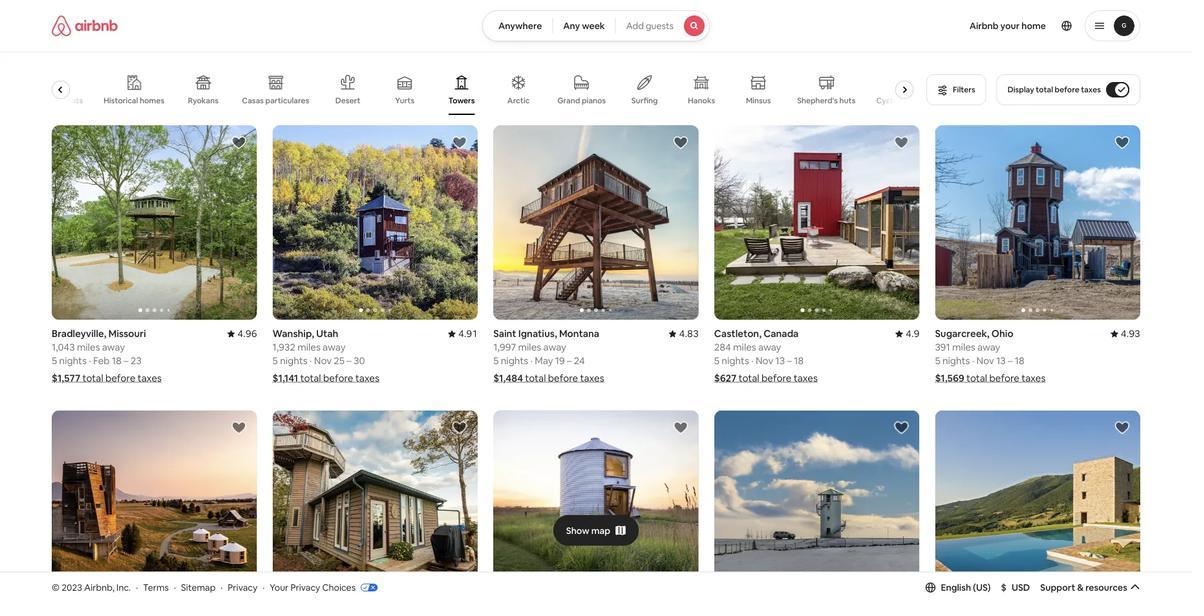 Task type: vqa. For each thing, say whether or not it's contained in the screenshot.
total inside the 'Sugarcreek, Ohio 391 miles away 5 nights · Nov 13 – 18 $1,569 total before taxes'
yes



Task type: locate. For each thing, give the bounding box(es) containing it.
None search field
[[482, 10, 710, 41]]

13
[[775, 355, 785, 368], [996, 355, 1006, 368]]

· down sugarcreek,
[[972, 355, 974, 368]]

saint ignatius, montana 1,997 miles away 5 nights · may 19 – 24 $1,484 total before taxes
[[493, 328, 604, 385]]

1 5 from the left
[[52, 355, 57, 368]]

nights down 1,932
[[280, 355, 308, 368]]

your
[[270, 582, 289, 594]]

away down ohio
[[978, 341, 1000, 354]]

0 horizontal spatial nov
[[314, 355, 332, 368]]

1 horizontal spatial homes
[[909, 96, 934, 106]]

5 5 from the left
[[935, 355, 940, 368]]

add to wishlist: selfoss, iceland image
[[894, 421, 909, 436]]

4 – from the left
[[787, 355, 792, 368]]

1 miles from the left
[[77, 341, 100, 354]]

display total before taxes button
[[997, 74, 1140, 105]]

2023
[[62, 582, 82, 594]]

bradleyville,
[[52, 328, 106, 341]]

– right 25
[[347, 355, 352, 368]]

$1,141
[[273, 373, 298, 385]]

2 miles from the left
[[297, 341, 321, 354]]

anywhere button
[[482, 10, 553, 41]]

your privacy choices link
[[270, 582, 378, 595]]

nov down ohio
[[977, 355, 994, 368]]

4.91 out of 5 average rating image
[[448, 328, 478, 341]]

castleton, canada 284 miles away 5 nights · nov 13 – 18 $627 total before taxes
[[714, 328, 818, 385]]

5 for 391 miles away
[[935, 355, 940, 368]]

minsus
[[746, 96, 771, 106]]

total
[[1036, 85, 1053, 95], [82, 373, 103, 385], [300, 373, 321, 385], [525, 373, 546, 385], [739, 373, 759, 385], [967, 373, 987, 385]]

before inside the sugarcreek, ohio 391 miles away 5 nights · nov 13 – 18 $1,569 total before taxes
[[989, 373, 1019, 385]]

filters button
[[927, 74, 986, 105]]

miles inside bradleyville, missouri 1,043 miles away 5 nights · feb 18 – 23 $1,577 total before taxes
[[77, 341, 100, 354]]

away
[[102, 341, 125, 354], [323, 341, 346, 354], [543, 341, 566, 354], [758, 341, 781, 354], [978, 341, 1000, 354]]

desert
[[335, 96, 360, 106]]

miles down wanship,
[[297, 341, 321, 354]]

nights inside the sugarcreek, ohio 391 miles away 5 nights · nov 13 – 18 $1,569 total before taxes
[[943, 355, 970, 368]]

13 down ohio
[[996, 355, 1006, 368]]

·
[[89, 355, 91, 368], [310, 355, 312, 368], [531, 355, 533, 368], [751, 355, 754, 368], [972, 355, 974, 368], [136, 582, 138, 594], [174, 582, 176, 594], [221, 582, 223, 594], [263, 582, 265, 594]]

total down the may
[[525, 373, 546, 385]]

1 18 from the left
[[112, 355, 121, 368]]

13 inside castleton, canada 284 miles away 5 nights · nov 13 – 18 $627 total before taxes
[[775, 355, 785, 368]]

before inside 'wanship, utah 1,932 miles away 5 nights · nov 25 – 30 $1,141 total before taxes'
[[323, 373, 353, 385]]

2 nights from the left
[[280, 355, 308, 368]]

(us)
[[973, 582, 991, 594]]

1 horizontal spatial 18
[[794, 355, 804, 368]]

3 18 from the left
[[1015, 355, 1025, 368]]

terms
[[143, 582, 169, 594]]

1 nights from the left
[[59, 355, 87, 368]]

4 nights from the left
[[722, 355, 749, 368]]

miles down the ignatius,
[[518, 341, 541, 354]]

nights up $1,569
[[943, 355, 970, 368]]

2 nov from the left
[[756, 355, 773, 368]]

5 down 1,932
[[273, 355, 278, 368]]

away up feb
[[102, 341, 125, 354]]

choices
[[322, 582, 356, 594]]

taxes for bradleyville, missouri 1,043 miles away 5 nights · feb 18 – 23 $1,577 total before taxes
[[138, 373, 162, 385]]

– down canada
[[787, 355, 792, 368]]

2 – from the left
[[347, 355, 352, 368]]

4 miles from the left
[[733, 341, 756, 354]]

1 horizontal spatial nov
[[756, 355, 773, 368]]

– right 19
[[567, 355, 572, 368]]

sitemap
[[181, 582, 216, 594]]

$ usd
[[1001, 582, 1030, 594]]

homes right historical
[[140, 96, 164, 106]]

5 down 1,997
[[493, 355, 499, 368]]

away for 1,932 miles away
[[323, 341, 346, 354]]

missouri
[[108, 328, 146, 341]]

18 inside the sugarcreek, ohio 391 miles away 5 nights · nov 13 – 18 $1,569 total before taxes
[[1015, 355, 1025, 368]]

before down 25
[[323, 373, 353, 385]]

cycladic
[[876, 96, 908, 106]]

4.9
[[906, 328, 920, 341]]

total right display
[[1036, 85, 1053, 95]]

support & resources button
[[1040, 582, 1140, 594]]

away for 284 miles away
[[758, 341, 781, 354]]

before for wanship, utah 1,932 miles away 5 nights · nov 25 – 30 $1,141 total before taxes
[[323, 373, 353, 385]]

nights down 1,997
[[501, 355, 528, 368]]

towers
[[449, 96, 475, 106]]

nov inside 'wanship, utah 1,932 miles away 5 nights · nov 25 – 30 $1,141 total before taxes'
[[314, 355, 332, 368]]

huts
[[839, 96, 856, 106]]

nights down 284
[[722, 355, 749, 368]]

miles for 284
[[733, 341, 756, 354]]

miles
[[77, 341, 100, 354], [297, 341, 321, 354], [518, 341, 541, 354], [733, 341, 756, 354], [952, 341, 975, 354]]

before
[[1055, 85, 1079, 95], [105, 373, 135, 385], [323, 373, 353, 385], [548, 373, 578, 385], [762, 373, 792, 385], [989, 373, 1019, 385]]

miles down bradleyville,
[[77, 341, 100, 354]]

nights down "1,043"
[[59, 355, 87, 368]]

1 privacy from the left
[[228, 582, 257, 594]]

–
[[124, 355, 128, 368], [347, 355, 352, 368], [567, 355, 572, 368], [787, 355, 792, 368], [1008, 355, 1013, 368]]

2 horizontal spatial 18
[[1015, 355, 1025, 368]]

before down 19
[[548, 373, 578, 385]]

feb
[[93, 355, 110, 368]]

historical homes
[[104, 96, 164, 106]]

add to wishlist: strada di murlo, italy image
[[1115, 421, 1130, 436]]

3 nights from the left
[[501, 355, 528, 368]]

group
[[39, 65, 934, 115], [52, 125, 257, 320], [273, 125, 478, 320], [493, 125, 699, 320], [714, 125, 920, 320], [935, 125, 1140, 320], [52, 411, 257, 604], [273, 411, 478, 604], [493, 411, 699, 604], [714, 411, 920, 604], [935, 411, 1140, 604]]

privacy left "your" at bottom left
[[228, 582, 257, 594]]

2 18 from the left
[[794, 355, 804, 368]]

casas particulares
[[242, 96, 309, 106]]

5 down 391
[[935, 355, 940, 368]]

miles for 1,932
[[297, 341, 321, 354]]

taxes inside 'wanship, utah 1,932 miles away 5 nights · nov 25 – 30 $1,141 total before taxes'
[[355, 373, 379, 385]]

13 down canada
[[775, 355, 785, 368]]

total down feb
[[82, 373, 103, 385]]

nov
[[314, 355, 332, 368], [756, 355, 773, 368], [977, 355, 994, 368]]

total inside 'wanship, utah 1,932 miles away 5 nights · nov 25 – 30 $1,141 total before taxes'
[[300, 373, 321, 385]]

before inside button
[[1055, 85, 1079, 95]]

add to wishlist: livingston, montana image
[[231, 421, 247, 436]]

0 horizontal spatial 13
[[775, 355, 785, 368]]

0 horizontal spatial privacy
[[228, 582, 257, 594]]

away inside castleton, canada 284 miles away 5 nights · nov 13 – 18 $627 total before taxes
[[758, 341, 781, 354]]

away up 19
[[543, 341, 566, 354]]

5 nights from the left
[[943, 355, 970, 368]]

any week
[[563, 20, 605, 32]]

5 down "1,043"
[[52, 355, 57, 368]]

before inside saint ignatius, montana 1,997 miles away 5 nights · may 19 – 24 $1,484 total before taxes
[[548, 373, 578, 385]]

total for wanship, utah 1,932 miles away 5 nights · nov 25 – 30 $1,141 total before taxes
[[300, 373, 321, 385]]

nights inside castleton, canada 284 miles away 5 nights · nov 13 – 18 $627 total before taxes
[[722, 355, 749, 368]]

3 nov from the left
[[977, 355, 994, 368]]

before down ohio
[[989, 373, 1019, 385]]

privacy link
[[228, 582, 257, 594]]

– inside 'wanship, utah 1,932 miles away 5 nights · nov 25 – 30 $1,141 total before taxes'
[[347, 355, 352, 368]]

– inside castleton, canada 284 miles away 5 nights · nov 13 – 18 $627 total before taxes
[[787, 355, 792, 368]]

4 away from the left
[[758, 341, 781, 354]]

miles down castleton,
[[733, 341, 756, 354]]

total inside saint ignatius, montana 1,997 miles away 5 nights · may 19 – 24 $1,484 total before taxes
[[525, 373, 546, 385]]

your
[[1001, 20, 1020, 32]]

0 horizontal spatial 18
[[112, 355, 121, 368]]

2 horizontal spatial nov
[[977, 355, 994, 368]]

display total before taxes
[[1008, 85, 1101, 95]]

4.83 out of 5 average rating image
[[669, 328, 699, 341]]

away inside bradleyville, missouri 1,043 miles away 5 nights · feb 18 – 23 $1,577 total before taxes
[[102, 341, 125, 354]]

miles for 1,043
[[77, 341, 100, 354]]

3 5 from the left
[[493, 355, 499, 368]]

homes right cycladic
[[909, 96, 934, 106]]

5
[[52, 355, 57, 368], [273, 355, 278, 368], [493, 355, 499, 368], [714, 355, 720, 368], [935, 355, 940, 368]]

– for 1,043 miles away
[[124, 355, 128, 368]]

· left "your" at bottom left
[[263, 582, 265, 594]]

· inside 'wanship, utah 1,932 miles away 5 nights · nov 25 – 30 $1,141 total before taxes'
[[310, 355, 312, 368]]

privacy
[[228, 582, 257, 594], [291, 582, 320, 594]]

5 for 284 miles away
[[714, 355, 720, 368]]

away up 25
[[323, 341, 346, 354]]

particulares
[[265, 96, 309, 106]]

4.91
[[458, 328, 478, 341]]

2 13 from the left
[[996, 355, 1006, 368]]

miles inside 'wanship, utah 1,932 miles away 5 nights · nov 25 – 30 $1,141 total before taxes'
[[297, 341, 321, 354]]

2 5 from the left
[[273, 355, 278, 368]]

· left the may
[[531, 355, 533, 368]]

miles down sugarcreek,
[[952, 341, 975, 354]]

guests
[[646, 20, 674, 32]]

5 inside castleton, canada 284 miles away 5 nights · nov 13 – 18 $627 total before taxes
[[714, 355, 720, 368]]

week
[[582, 20, 605, 32]]

nov inside castleton, canada 284 miles away 5 nights · nov 13 – 18 $627 total before taxes
[[756, 355, 773, 368]]

· down castleton,
[[751, 355, 754, 368]]

cycladic homes
[[876, 96, 934, 106]]

miles inside the sugarcreek, ohio 391 miles away 5 nights · nov 13 – 18 $1,569 total before taxes
[[952, 341, 975, 354]]

· inside saint ignatius, montana 1,997 miles away 5 nights · may 19 – 24 $1,484 total before taxes
[[531, 355, 533, 368]]

nov for 391 miles away
[[977, 355, 994, 368]]

privacy right "your" at bottom left
[[291, 582, 320, 594]]

4 5 from the left
[[714, 355, 720, 368]]

– left 23 at the bottom of page
[[124, 355, 128, 368]]

· left feb
[[89, 355, 91, 368]]

– inside the sugarcreek, ohio 391 miles away 5 nights · nov 13 – 18 $1,569 total before taxes
[[1008, 355, 1013, 368]]

4.93
[[1121, 328, 1140, 341]]

0 horizontal spatial homes
[[140, 96, 164, 106]]

1 horizontal spatial 13
[[996, 355, 1006, 368]]

away inside 'wanship, utah 1,932 miles away 5 nights · nov 25 – 30 $1,141 total before taxes'
[[323, 341, 346, 354]]

montana
[[559, 328, 599, 341]]

13 inside the sugarcreek, ohio 391 miles away 5 nights · nov 13 – 18 $1,569 total before taxes
[[996, 355, 1006, 368]]

nov left 25
[[314, 355, 332, 368]]

any
[[563, 20, 580, 32]]

miles inside castleton, canada 284 miles away 5 nights · nov 13 – 18 $627 total before taxes
[[733, 341, 756, 354]]

profile element
[[725, 0, 1140, 52]]

inc.
[[116, 582, 131, 594]]

5 inside bradleyville, missouri 1,043 miles away 5 nights · feb 18 – 23 $1,577 total before taxes
[[52, 355, 57, 368]]

total inside bradleyville, missouri 1,043 miles away 5 nights · feb 18 – 23 $1,577 total before taxes
[[82, 373, 103, 385]]

before for bradleyville, missouri 1,043 miles away 5 nights · feb 18 – 23 $1,577 total before taxes
[[105, 373, 135, 385]]

grand pianos
[[557, 96, 606, 106]]

nights inside bradleyville, missouri 1,043 miles away 5 nights · feb 18 – 23 $1,577 total before taxes
[[59, 355, 87, 368]]

anywhere
[[498, 20, 542, 32]]

· left 25
[[310, 355, 312, 368]]

5 inside the sugarcreek, ohio 391 miles away 5 nights · nov 13 – 18 $1,569 total before taxes
[[935, 355, 940, 368]]

total inside castleton, canada 284 miles away 5 nights · nov 13 – 18 $627 total before taxes
[[739, 373, 759, 385]]

5 miles from the left
[[952, 341, 975, 354]]

· inside the sugarcreek, ohio 391 miles away 5 nights · nov 13 – 18 $1,569 total before taxes
[[972, 355, 974, 368]]

nov inside the sugarcreek, ohio 391 miles away 5 nights · nov 13 – 18 $1,569 total before taxes
[[977, 355, 994, 368]]

any week button
[[552, 10, 616, 41]]

nov down canada
[[756, 355, 773, 368]]

taxes for sugarcreek, ohio 391 miles away 5 nights · nov 13 – 18 $1,569 total before taxes
[[1022, 373, 1046, 385]]

total right $1,141
[[300, 373, 321, 385]]

3 – from the left
[[567, 355, 572, 368]]

before down canada
[[762, 373, 792, 385]]

before inside bradleyville, missouri 1,043 miles away 5 nights · feb 18 – 23 $1,577 total before taxes
[[105, 373, 135, 385]]

nights for 284
[[722, 355, 749, 368]]

ryokans
[[188, 96, 218, 106]]

© 2023 airbnb, inc. ·
[[52, 582, 138, 594]]

1 – from the left
[[124, 355, 128, 368]]

before right display
[[1055, 85, 1079, 95]]

total right the $627
[[739, 373, 759, 385]]

nights inside 'wanship, utah 1,932 miles away 5 nights · nov 25 – 30 $1,141 total before taxes'
[[280, 355, 308, 368]]

5 down 284
[[714, 355, 720, 368]]

1 13 from the left
[[775, 355, 785, 368]]

1 nov from the left
[[314, 355, 332, 368]]

3 away from the left
[[543, 341, 566, 354]]

5 – from the left
[[1008, 355, 1013, 368]]

usd
[[1012, 582, 1030, 594]]

away down canada
[[758, 341, 781, 354]]

1 horizontal spatial privacy
[[291, 582, 320, 594]]

miles for 391
[[952, 341, 975, 354]]

$1,484
[[493, 373, 523, 385]]

– down ohio
[[1008, 355, 1013, 368]]

1 away from the left
[[102, 341, 125, 354]]

– for 284 miles away
[[787, 355, 792, 368]]

taxes inside bradleyville, missouri 1,043 miles away 5 nights · feb 18 – 23 $1,577 total before taxes
[[138, 373, 162, 385]]

total inside button
[[1036, 85, 1053, 95]]

before inside castleton, canada 284 miles away 5 nights · nov 13 – 18 $627 total before taxes
[[762, 373, 792, 385]]

total inside the sugarcreek, ohio 391 miles away 5 nights · nov 13 – 18 $1,569 total before taxes
[[967, 373, 987, 385]]

3 miles from the left
[[518, 341, 541, 354]]

5 away from the left
[[978, 341, 1000, 354]]

away for 1,043 miles away
[[102, 341, 125, 354]]

– inside bradleyville, missouri 1,043 miles away 5 nights · feb 18 – 23 $1,577 total before taxes
[[124, 355, 128, 368]]

none search field containing anywhere
[[482, 10, 710, 41]]

taxes inside the sugarcreek, ohio 391 miles away 5 nights · nov 13 – 18 $1,569 total before taxes
[[1022, 373, 1046, 385]]

add to wishlist: saint ignatius, montana image
[[673, 135, 688, 151]]

2 away from the left
[[323, 341, 346, 354]]

18 for 391 miles away
[[1015, 355, 1025, 368]]

add to wishlist: bradleyville, missouri image
[[231, 135, 247, 151]]

away inside the sugarcreek, ohio 391 miles away 5 nights · nov 13 – 18 $1,569 total before taxes
[[978, 341, 1000, 354]]

english (us)
[[941, 582, 991, 594]]

18 inside castleton, canada 284 miles away 5 nights · nov 13 – 18 $627 total before taxes
[[794, 355, 804, 368]]

taxes inside castleton, canada 284 miles away 5 nights · nov 13 – 18 $627 total before taxes
[[794, 373, 818, 385]]

before down 23 at the bottom of page
[[105, 373, 135, 385]]

nights for 391
[[943, 355, 970, 368]]

homes
[[140, 96, 164, 106], [909, 96, 934, 106]]

5 inside 'wanship, utah 1,932 miles away 5 nights · nov 25 – 30 $1,141 total before taxes'
[[273, 355, 278, 368]]

18
[[112, 355, 121, 368], [794, 355, 804, 368], [1015, 355, 1025, 368]]

total right $1,569
[[967, 373, 987, 385]]



Task type: describe. For each thing, give the bounding box(es) containing it.
$627
[[714, 373, 737, 385]]

1,997
[[493, 341, 516, 354]]

may
[[535, 355, 553, 368]]

18 for 284 miles away
[[794, 355, 804, 368]]

4.96 out of 5 average rating image
[[227, 328, 257, 341]]

miles inside saint ignatius, montana 1,997 miles away 5 nights · may 19 – 24 $1,484 total before taxes
[[518, 341, 541, 354]]

add guests button
[[615, 10, 710, 41]]

5 inside saint ignatius, montana 1,997 miles away 5 nights · may 19 – 24 $1,484 total before taxes
[[493, 355, 499, 368]]

nights for 1,932
[[280, 355, 308, 368]]

total for sugarcreek, ohio 391 miles away 5 nights · nov 13 – 18 $1,569 total before taxes
[[967, 373, 987, 385]]

25
[[334, 355, 345, 368]]

23
[[131, 355, 142, 368]]

30
[[354, 355, 365, 368]]

nov for 284 miles away
[[756, 355, 773, 368]]

hanoks
[[688, 96, 715, 106]]

4.9 out of 5 average rating image
[[895, 328, 920, 341]]

homes for historical homes
[[140, 96, 164, 106]]

· left privacy link
[[221, 582, 223, 594]]

nights for 1,043
[[59, 355, 87, 368]]

add to wishlist: sable river, canada image
[[452, 421, 468, 436]]

– for 391 miles away
[[1008, 355, 1013, 368]]

show map button
[[553, 516, 639, 547]]

sugarcreek,
[[935, 328, 990, 341]]

nov for 1,932 miles away
[[314, 355, 332, 368]]

add to wishlist: wanship, utah image
[[452, 135, 468, 151]]

add to wishlist: kalispell, montana image
[[673, 421, 688, 436]]

support
[[1040, 582, 1075, 594]]

13 for 391 miles away
[[996, 355, 1006, 368]]

airbnb your home
[[970, 20, 1046, 32]]

grand
[[557, 96, 580, 106]]

canada
[[764, 328, 799, 341]]

ignatius,
[[518, 328, 557, 341]]

taxes for castleton, canada 284 miles away 5 nights · nov 13 – 18 $627 total before taxes
[[794, 373, 818, 385]]

airbnb
[[970, 20, 999, 32]]

$1,577
[[52, 373, 80, 385]]

add to wishlist: sugarcreek, ohio image
[[1115, 135, 1130, 151]]

shepherd's huts
[[797, 96, 856, 106]]

©
[[52, 582, 60, 594]]

391
[[935, 341, 950, 354]]

away inside saint ignatius, montana 1,997 miles away 5 nights · may 19 – 24 $1,484 total before taxes
[[543, 341, 566, 354]]

utah
[[316, 328, 338, 341]]

ohio
[[992, 328, 1013, 341]]

· inside bradleyville, missouri 1,043 miles away 5 nights · feb 18 – 23 $1,577 total before taxes
[[89, 355, 91, 368]]

terms link
[[143, 582, 169, 594]]

$1,569
[[935, 373, 964, 385]]

before for castleton, canada 284 miles away 5 nights · nov 13 – 18 $627 total before taxes
[[762, 373, 792, 385]]

– for 1,932 miles away
[[347, 355, 352, 368]]

4.96
[[238, 328, 257, 341]]

display
[[1008, 85, 1034, 95]]

arctic
[[507, 96, 530, 106]]

19
[[555, 355, 565, 368]]

4.93 out of 5 average rating image
[[1111, 328, 1140, 341]]

airbnb your home link
[[962, 12, 1054, 39]]

taxes inside saint ignatius, montana 1,997 miles away 5 nights · may 19 – 24 $1,484 total before taxes
[[580, 373, 604, 385]]

castleton,
[[714, 328, 762, 341]]

$
[[1001, 582, 1007, 594]]

total for bradleyville, missouri 1,043 miles away 5 nights · feb 18 – 23 $1,577 total before taxes
[[82, 373, 103, 385]]

your privacy choices
[[270, 582, 356, 594]]

resources
[[1086, 582, 1127, 594]]

5 for 1,932 miles away
[[273, 355, 278, 368]]

1,043
[[52, 341, 75, 354]]

sitemap link
[[181, 582, 216, 594]]

· inside castleton, canada 284 miles away 5 nights · nov 13 – 18 $627 total before taxes
[[751, 355, 754, 368]]

18 inside bradleyville, missouri 1,043 miles away 5 nights · feb 18 – 23 $1,577 total before taxes
[[112, 355, 121, 368]]

sugarcreek, ohio 391 miles away 5 nights · nov 13 – 18 $1,569 total before taxes
[[935, 328, 1046, 385]]

english (us) button
[[926, 582, 991, 594]]

taxes for wanship, utah 1,932 miles away 5 nights · nov 25 – 30 $1,141 total before taxes
[[355, 373, 379, 385]]

group containing houseboats
[[39, 65, 934, 115]]

taxes inside button
[[1081, 85, 1101, 95]]

add guests
[[626, 20, 674, 32]]

map
[[591, 525, 610, 537]]

284
[[714, 341, 731, 354]]

4.83
[[679, 328, 699, 341]]

add to wishlist: castleton, canada image
[[894, 135, 909, 151]]

add
[[626, 20, 644, 32]]

· right inc. at the left bottom
[[136, 582, 138, 594]]

english
[[941, 582, 971, 594]]

nights inside saint ignatius, montana 1,997 miles away 5 nights · may 19 – 24 $1,484 total before taxes
[[501, 355, 528, 368]]

casas
[[242, 96, 264, 106]]

wanship, utah 1,932 miles away 5 nights · nov 25 – 30 $1,141 total before taxes
[[273, 328, 379, 385]]

away for 391 miles away
[[978, 341, 1000, 354]]

filters
[[953, 85, 975, 95]]

24
[[574, 355, 585, 368]]

5 for 1,043 miles away
[[52, 355, 57, 368]]

terms · sitemap · privacy ·
[[143, 582, 265, 594]]

houseboats
[[39, 96, 83, 106]]

2 privacy from the left
[[291, 582, 320, 594]]

13 for 284 miles away
[[775, 355, 785, 368]]

wanship,
[[273, 328, 314, 341]]

– inside saint ignatius, montana 1,997 miles away 5 nights · may 19 – 24 $1,484 total before taxes
[[567, 355, 572, 368]]

bradleyville, missouri 1,043 miles away 5 nights · feb 18 – 23 $1,577 total before taxes
[[52, 328, 162, 385]]

saint
[[493, 328, 516, 341]]

pianos
[[582, 96, 606, 106]]

historical
[[104, 96, 138, 106]]

support & resources
[[1040, 582, 1127, 594]]

home
[[1022, 20, 1046, 32]]

total for castleton, canada 284 miles away 5 nights · nov 13 – 18 $627 total before taxes
[[739, 373, 759, 385]]

&
[[1077, 582, 1084, 594]]

show map
[[566, 525, 610, 537]]

1,932
[[273, 341, 295, 354]]

· right terms link
[[174, 582, 176, 594]]

homes for cycladic homes
[[909, 96, 934, 106]]

airbnb,
[[84, 582, 114, 594]]

surfing
[[632, 96, 658, 106]]

before for sugarcreek, ohio 391 miles away 5 nights · nov 13 – 18 $1,569 total before taxes
[[989, 373, 1019, 385]]



